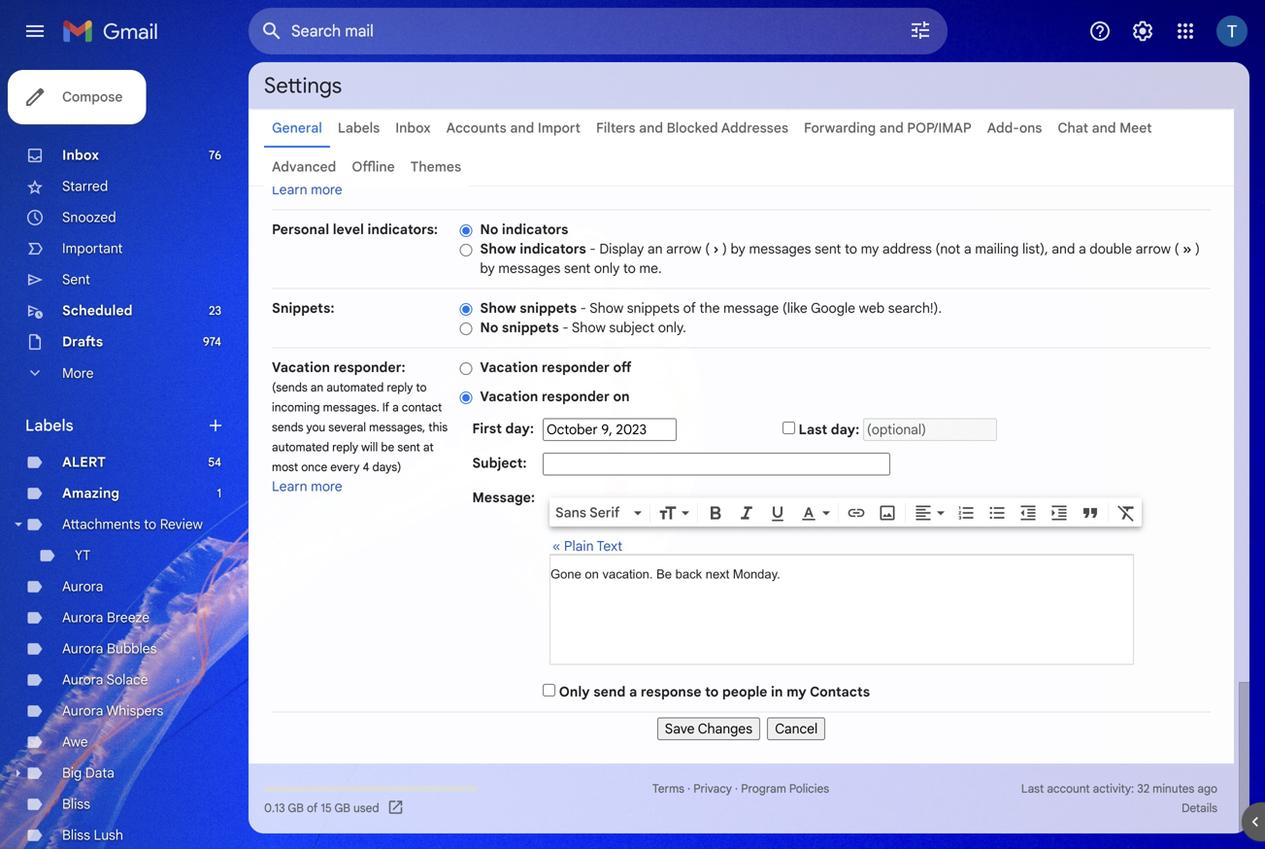 Task type: describe. For each thing, give the bounding box(es) containing it.
first
[[473, 420, 502, 437]]

advanced
[[272, 158, 336, 175]]

Vacation responder off radio
[[460, 361, 473, 376]]

0.13 gb of 15 gb used
[[264, 801, 379, 816]]

by inside ') by messages sent only to me.'
[[480, 260, 495, 277]]

insert image image
[[878, 503, 898, 522]]

drafts link
[[62, 333, 103, 350]]

show right show snippets option
[[480, 300, 517, 317]]

first day:
[[473, 420, 534, 437]]

no for no indicators
[[480, 221, 499, 238]]

4
[[363, 460, 370, 475]]

next
[[706, 567, 730, 581]]

learn inside vacation responder: (sends an automated reply to incoming messages. if a contact sends you several messages, this automated reply will be sent at most once every 4 days) learn more
[[272, 478, 307, 495]]

program policies link
[[741, 782, 830, 796]]

forwarding
[[804, 119, 876, 136]]

day: for last day:
[[831, 421, 860, 438]]

details
[[1182, 801, 1218, 816]]

1 horizontal spatial of
[[683, 300, 696, 317]]

yt
[[75, 547, 90, 564]]

an inside vacation responder: (sends an automated reply to incoming messages. if a contact sends you several messages, this automated reply will be sent at most once every 4 days) learn more
[[311, 380, 324, 395]]

First day: text field
[[543, 418, 677, 441]]

subject
[[609, 319, 655, 336]]

display an arrow ( › ) by messages sent to my address (not a mailing list), and a double arrow ( »
[[600, 240, 1192, 257]]

labels navigation
[[0, 62, 249, 849]]

- for show subject only.
[[563, 319, 569, 336]]

drafts
[[62, 333, 103, 350]]

save
[[665, 720, 695, 737]]

2 gb from the left
[[335, 801, 351, 816]]

terms link
[[653, 782, 685, 796]]

display
[[600, 240, 644, 257]]

offline link
[[352, 158, 395, 175]]

numbered list ‪(⌘⇧7)‬ image
[[957, 503, 976, 522]]

1 vertical spatial my
[[787, 683, 807, 700]]

bulleted list ‪(⌘⇧8)‬ image
[[988, 503, 1007, 522]]

at
[[423, 440, 434, 455]]

a inside vacation responder: (sends an automated reply to incoming messages. if a contact sends you several messages, this automated reply will be sent at most once every 4 days) learn more
[[393, 400, 399, 415]]

sent inside vacation responder: (sends an automated reply to incoming messages. if a contact sends you several messages, this automated reply will be sent at most once every 4 days) learn more
[[398, 440, 420, 455]]

send
[[594, 683, 626, 700]]

several
[[329, 420, 366, 435]]

vacation responder: (sends an automated reply to incoming messages. if a contact sends you several messages, this automated reply will be sent at most once every 4 days) learn more
[[272, 359, 448, 495]]

sent
[[62, 271, 90, 288]]

show snippets - show snippets of the message (like google web search!).
[[480, 300, 942, 317]]

Vacation responder on radio
[[460, 390, 473, 405]]

bliss lush
[[62, 827, 123, 844]]

a right (not at the top of the page
[[965, 240, 972, 257]]

snoozed
[[62, 209, 116, 226]]

974
[[203, 335, 221, 349]]

more button
[[0, 357, 233, 389]]

chat and meet link
[[1058, 119, 1153, 136]]

1 ( from the left
[[705, 240, 710, 257]]

0 horizontal spatial of
[[307, 801, 318, 816]]

and right list),
[[1052, 240, 1076, 257]]

list),
[[1023, 240, 1049, 257]]

compose
[[62, 88, 123, 105]]

2 arrow from the left
[[1136, 240, 1172, 257]]

search!).
[[889, 300, 942, 317]]

add-
[[988, 119, 1020, 136]]

and for chat
[[1093, 119, 1117, 136]]

big
[[62, 765, 82, 782]]

back
[[676, 567, 702, 581]]

add-ons
[[988, 119, 1043, 136]]

show up no snippets - show subject only.
[[590, 300, 624, 317]]

chat
[[1058, 119, 1089, 136]]

2 ( from the left
[[1175, 240, 1180, 257]]

only
[[594, 260, 620, 277]]

whispers
[[106, 702, 164, 719]]

and for accounts
[[510, 119, 535, 136]]

more inside vacation responder: (sends an automated reply to incoming messages. if a contact sends you several messages, this automated reply will be sent at most once every 4 days) learn more
[[311, 478, 343, 495]]

themes link
[[411, 158, 461, 175]]

meet
[[1120, 119, 1153, 136]]

people
[[723, 683, 768, 700]]

1 learn more link from the top
[[272, 181, 343, 198]]

bliss link
[[62, 796, 90, 813]]

accounts and import link
[[447, 119, 581, 136]]

no indicators
[[480, 221, 569, 238]]

and for filters
[[639, 119, 664, 136]]

aurora whispers
[[62, 702, 164, 719]]

privacy
[[694, 782, 732, 796]]

last for last account activity: 32 minutes ago details
[[1022, 782, 1045, 796]]

contacts
[[810, 683, 871, 700]]

Search mail text field
[[291, 21, 855, 41]]

Last day: text field
[[863, 418, 997, 441]]

will
[[362, 440, 378, 455]]

last for last day:
[[799, 421, 828, 438]]

0 vertical spatial my
[[861, 240, 879, 257]]

message
[[724, 300, 779, 317]]

in
[[771, 683, 783, 700]]

sans serif
[[556, 504, 620, 521]]

accounts
[[447, 119, 507, 136]]

2 horizontal spatial sent
[[815, 240, 842, 257]]

day: for first day:
[[506, 420, 534, 437]]

no for no snippets - show subject only.
[[480, 319, 499, 336]]

inbox inside labels navigation
[[62, 147, 99, 164]]

(not
[[936, 240, 961, 257]]

1 vertical spatial automated
[[272, 440, 329, 455]]

0 vertical spatial by
[[731, 240, 746, 257]]

responder:
[[334, 359, 406, 376]]

serif
[[590, 504, 620, 521]]

settings image
[[1132, 19, 1155, 43]]

and for forwarding
[[880, 119, 904, 136]]

off
[[613, 359, 632, 376]]

blocked
[[667, 119, 718, 136]]

be
[[381, 440, 395, 455]]

save changes
[[665, 720, 753, 737]]

aurora breeze
[[62, 609, 150, 626]]

attachments to review link
[[62, 516, 203, 533]]

responder for on
[[542, 388, 610, 405]]

cancel button
[[768, 717, 826, 740]]

important
[[62, 240, 123, 257]]

policies
[[790, 782, 830, 796]]

2 · from the left
[[735, 782, 738, 796]]

aurora for aurora solace
[[62, 671, 103, 688]]

pop/imap
[[908, 119, 972, 136]]

- for show snippets of the message (like google web search!).
[[581, 300, 587, 317]]

0 vertical spatial automated
[[327, 380, 384, 395]]

15
[[321, 801, 332, 816]]

accounts and import
[[447, 119, 581, 136]]

1 horizontal spatial an
[[648, 240, 663, 257]]

1 more from the top
[[311, 181, 343, 198]]

main menu image
[[23, 19, 47, 43]]

search mail image
[[255, 14, 289, 49]]

formatting options toolbar
[[550, 498, 1142, 526]]

sent link
[[62, 271, 90, 288]]

1 vertical spatial inbox link
[[62, 147, 99, 164]]

snoozed link
[[62, 209, 116, 226]]

incoming
[[272, 400, 320, 415]]

indicators for no
[[502, 221, 569, 238]]

footer containing terms
[[249, 779, 1235, 818]]

only
[[559, 683, 590, 700]]

important link
[[62, 240, 123, 257]]

underline ‪(⌘u)‬ image
[[768, 504, 788, 523]]

Vacation responder text field
[[551, 565, 1134, 654]]

quote ‪(⌘⇧9)‬ image
[[1081, 503, 1101, 522]]

details link
[[1182, 801, 1218, 816]]

italic ‪(⌘i)‬ image
[[737, 503, 757, 522]]

vacation for vacation responder: (sends an automated reply to incoming messages. if a contact sends you several messages, this automated reply will be sent at most once every 4 days) learn more
[[272, 359, 330, 376]]



Task type: vqa. For each thing, say whether or not it's contained in the screenshot.
rightmost The By
yes



Task type: locate. For each thing, give the bounding box(es) containing it.
labels up alert link
[[25, 416, 73, 435]]

last inside last account activity: 32 minutes ago details
[[1022, 782, 1045, 796]]

labels inside labels navigation
[[25, 416, 73, 435]]

indicators down no indicators on the top of the page
[[520, 240, 586, 257]]

no right no indicators option
[[480, 221, 499, 238]]

filters
[[596, 119, 636, 136]]

0 vertical spatial reply
[[387, 380, 413, 395]]

1 ) from the left
[[723, 240, 728, 257]]

1 no from the top
[[480, 221, 499, 238]]

1 horizontal spatial messages
[[749, 240, 812, 257]]

1 horizontal spatial gb
[[335, 801, 351, 816]]

personal
[[272, 221, 329, 238]]

1 vertical spatial on
[[585, 567, 599, 581]]

vacation for vacation responder off
[[480, 359, 538, 376]]

1 arrow from the left
[[667, 240, 702, 257]]

activity:
[[1093, 782, 1135, 796]]

indent more ‪(⌘])‬ image
[[1050, 503, 1070, 522]]

( left '»'
[[1175, 240, 1180, 257]]

0 horizontal spatial sent
[[398, 440, 420, 455]]

vacation
[[272, 359, 330, 376], [480, 359, 538, 376], [480, 388, 538, 405]]

(sends
[[272, 380, 308, 395]]

aurora for aurora breeze
[[62, 609, 103, 626]]

0 vertical spatial labels
[[338, 119, 380, 136]]

messages up (like
[[749, 240, 812, 257]]

vacation up (sends at left top
[[272, 359, 330, 376]]

0 horizontal spatial my
[[787, 683, 807, 700]]

arrow left ›
[[667, 240, 702, 257]]

bliss for bliss lush
[[62, 827, 90, 844]]

every
[[331, 460, 360, 475]]

1 vertical spatial bliss
[[62, 827, 90, 844]]

- up no snippets - show subject only.
[[581, 300, 587, 317]]

0 vertical spatial messages
[[749, 240, 812, 257]]

Last day: checkbox
[[783, 422, 796, 434]]

bold ‪(⌘b)‬ image
[[706, 503, 726, 522]]

0 vertical spatial last
[[799, 421, 828, 438]]

settings
[[264, 72, 342, 99]]

1 vertical spatial last
[[1022, 782, 1045, 796]]

my right in
[[787, 683, 807, 700]]

23
[[209, 304, 221, 318]]

arrow left '»'
[[1136, 240, 1172, 257]]

advanced search options image
[[901, 11, 940, 50]]

4 aurora from the top
[[62, 671, 103, 688]]

learn down advanced
[[272, 181, 307, 198]]

aurora for aurora link
[[62, 578, 103, 595]]

forwarding and pop/imap link
[[804, 119, 972, 136]]

0 vertical spatial sent
[[815, 240, 842, 257]]

0 vertical spatial inbox
[[396, 119, 431, 136]]

0 vertical spatial -
[[590, 240, 596, 257]]

·
[[688, 782, 691, 796], [735, 782, 738, 796]]

a right if
[[393, 400, 399, 415]]

no right no snippets radio
[[480, 319, 499, 336]]

0 horizontal spatial )
[[723, 240, 728, 257]]

and right chat
[[1093, 119, 1117, 136]]

- for display an arrow (
[[590, 240, 596, 257]]

amazing link
[[62, 485, 119, 502]]

navigation containing save changes
[[272, 713, 1211, 740]]

to inside vacation responder: (sends an automated reply to incoming messages. if a contact sends you several messages, this automated reply will be sent at most once every 4 days) learn more
[[416, 380, 427, 395]]

alert link
[[62, 454, 106, 471]]

labels up offline in the top left of the page
[[338, 119, 380, 136]]

) right ›
[[723, 240, 728, 257]]

web
[[859, 300, 885, 317]]

76
[[209, 148, 221, 163]]

an right (sends at left top
[[311, 380, 324, 395]]

vacation responder on
[[480, 388, 630, 405]]

1 vertical spatial labels
[[25, 416, 73, 435]]

0 horizontal spatial (
[[705, 240, 710, 257]]

1 vertical spatial of
[[307, 801, 318, 816]]

responder down vacation responder off
[[542, 388, 610, 405]]

general
[[272, 119, 322, 136]]

aurora down "yt" link
[[62, 578, 103, 595]]

0 vertical spatial more
[[311, 181, 343, 198]]

the
[[700, 300, 720, 317]]

big data link
[[62, 765, 115, 782]]

more down once
[[311, 478, 343, 495]]

to
[[845, 240, 858, 257], [624, 260, 636, 277], [416, 380, 427, 395], [144, 516, 157, 533], [705, 683, 719, 700]]

snippets for show subject only.
[[502, 319, 559, 336]]

response
[[641, 683, 702, 700]]

gb right 0.13
[[288, 801, 304, 816]]

only.
[[658, 319, 687, 336]]

inbox link up the themes
[[396, 119, 431, 136]]

by down no indicators on the top of the page
[[480, 260, 495, 277]]

more down advanced
[[311, 181, 343, 198]]

a
[[965, 240, 972, 257], [1079, 240, 1087, 257], [393, 400, 399, 415], [629, 683, 638, 700]]

snippets for show snippets of the message (like google web search!).
[[520, 300, 577, 317]]

terms · privacy · program policies
[[653, 782, 830, 796]]

of left the 15
[[307, 801, 318, 816]]

›
[[714, 240, 719, 257]]

aurora down aurora link
[[62, 609, 103, 626]]

1 vertical spatial learn
[[272, 478, 307, 495]]

0 vertical spatial indicators
[[502, 221, 569, 238]]

) by messages sent only to me.
[[480, 240, 1201, 277]]

sans serif option
[[552, 503, 630, 522]]

0 horizontal spatial labels
[[25, 416, 73, 435]]

changes
[[698, 720, 753, 737]]

vacation for vacation responder on
[[480, 388, 538, 405]]

1 bliss from the top
[[62, 796, 90, 813]]

to left the review
[[144, 516, 157, 533]]

vacation right vacation responder off radio
[[480, 359, 538, 376]]

inbox
[[396, 119, 431, 136], [62, 147, 99, 164]]

last left account
[[1022, 782, 1045, 796]]

this
[[429, 420, 448, 435]]

Only send a response to people in my Contacts checkbox
[[543, 684, 556, 697]]

0 horizontal spatial gb
[[288, 801, 304, 816]]

1 vertical spatial messages
[[499, 260, 561, 277]]

more
[[62, 365, 94, 382]]

bliss lush link
[[62, 827, 123, 844]]

inbox up the themes
[[396, 119, 431, 136]]

1 gb from the left
[[288, 801, 304, 816]]

learn more link down once
[[272, 478, 343, 495]]

subject:
[[473, 455, 527, 472]]

- up the only
[[590, 240, 596, 257]]

follow link to manage storage image
[[387, 799, 407, 818]]

« plain text
[[553, 538, 623, 555]]

day: right first
[[506, 420, 534, 437]]

0 horizontal spatial messages
[[499, 260, 561, 277]]

offline
[[352, 158, 395, 175]]

· right terms "link"
[[688, 782, 691, 796]]

1 horizontal spatial inbox link
[[396, 119, 431, 136]]

a right the send
[[629, 683, 638, 700]]

labels for labels heading
[[25, 416, 73, 435]]

0 horizontal spatial ·
[[688, 782, 691, 796]]

no snippets - show subject only.
[[480, 319, 687, 336]]

amazing
[[62, 485, 119, 502]]

to up "contact"
[[416, 380, 427, 395]]

No snippets radio
[[460, 321, 473, 336]]

· right privacy
[[735, 782, 738, 796]]

0 vertical spatial learn more link
[[272, 181, 343, 198]]

aurora down the aurora bubbles link
[[62, 671, 103, 688]]

of left the the
[[683, 300, 696, 317]]

snippets up vacation responder off
[[502, 319, 559, 336]]

aurora bubbles
[[62, 640, 157, 657]]

0 horizontal spatial arrow
[[667, 240, 702, 257]]

gmail image
[[62, 12, 168, 51]]

0 vertical spatial learn
[[272, 181, 307, 198]]

you
[[307, 420, 326, 435]]

most
[[272, 460, 298, 475]]

sent inside ') by messages sent only to me.'
[[564, 260, 591, 277]]

3 aurora from the top
[[62, 640, 103, 657]]

1 horizontal spatial arrow
[[1136, 240, 1172, 257]]

indicators for show
[[520, 240, 586, 257]]

1 horizontal spatial (
[[1175, 240, 1180, 257]]

vacation up first day:
[[480, 388, 538, 405]]

remove formatting ‪(⌘\)‬ image
[[1117, 503, 1137, 522]]

aurora whispers link
[[62, 702, 164, 719]]

0 vertical spatial no
[[480, 221, 499, 238]]

filters and blocked addresses link
[[596, 119, 789, 136]]

address
[[883, 240, 932, 257]]

snippets up no snippets - show subject only.
[[520, 300, 577, 317]]

inbox link up starred
[[62, 147, 99, 164]]

Show snippets radio
[[460, 302, 473, 317]]

learn down most
[[272, 478, 307, 495]]

0 horizontal spatial inbox
[[62, 147, 99, 164]]

and
[[510, 119, 535, 136], [639, 119, 664, 136], [880, 119, 904, 136], [1093, 119, 1117, 136], [1052, 240, 1076, 257]]

None search field
[[249, 8, 948, 54]]

1 horizontal spatial )
[[1196, 240, 1201, 257]]

and left import
[[510, 119, 535, 136]]

aurora solace link
[[62, 671, 148, 688]]

message:
[[473, 489, 535, 506]]

attachments to review
[[62, 516, 203, 533]]

( left ›
[[705, 240, 710, 257]]

indicators up show indicators -
[[502, 221, 569, 238]]

Show indicators radio
[[460, 243, 473, 257]]

forwarding and pop/imap
[[804, 119, 972, 136]]

0 vertical spatial of
[[683, 300, 696, 317]]

No indicators radio
[[460, 223, 473, 238]]

and right 'filters'
[[639, 119, 664, 136]]

32
[[1138, 782, 1150, 796]]

bliss down big
[[62, 796, 90, 813]]

1 vertical spatial indicators
[[520, 240, 586, 257]]

only send a response to people in my contacts
[[559, 683, 871, 700]]

bliss down bliss link
[[62, 827, 90, 844]]

used
[[354, 801, 379, 816]]

awe link
[[62, 733, 88, 750]]

1 · from the left
[[688, 782, 691, 796]]

0 horizontal spatial inbox link
[[62, 147, 99, 164]]

show right the show indicators option
[[480, 240, 517, 257]]

labels for labels link
[[338, 119, 380, 136]]

sent
[[815, 240, 842, 257], [564, 260, 591, 277], [398, 440, 420, 455]]

1 vertical spatial more
[[311, 478, 343, 495]]

breeze
[[107, 609, 150, 626]]

by right ›
[[731, 240, 746, 257]]

bliss
[[62, 796, 90, 813], [62, 827, 90, 844]]

messages.
[[323, 400, 380, 415]]

day: right last day: checkbox
[[831, 421, 860, 438]]

1 learn from the top
[[272, 181, 307, 198]]

0 horizontal spatial an
[[311, 380, 324, 395]]

1 vertical spatial learn more link
[[272, 478, 343, 495]]

0 horizontal spatial reply
[[332, 440, 359, 455]]

0 vertical spatial bliss
[[62, 796, 90, 813]]

link ‪(⌘k)‬ image
[[847, 503, 867, 522]]

0 vertical spatial responder
[[542, 359, 610, 376]]

2 learn more link from the top
[[272, 478, 343, 495]]

sent up google
[[815, 240, 842, 257]]

to inside ') by messages sent only to me.'
[[624, 260, 636, 277]]

1 vertical spatial inbox
[[62, 147, 99, 164]]

2 more from the top
[[311, 478, 343, 495]]

gb right the 15
[[335, 801, 351, 816]]

minutes
[[1153, 782, 1195, 796]]

0 horizontal spatial -
[[563, 319, 569, 336]]

sent left the only
[[564, 260, 591, 277]]

reply up if
[[387, 380, 413, 395]]

1 horizontal spatial -
[[581, 300, 587, 317]]

2 vertical spatial sent
[[398, 440, 420, 455]]

automated up messages.
[[327, 380, 384, 395]]

aurora up awe
[[62, 702, 103, 719]]

labels
[[338, 119, 380, 136], [25, 416, 73, 435]]

1 vertical spatial no
[[480, 319, 499, 336]]

to down display
[[624, 260, 636, 277]]

2 responder from the top
[[542, 388, 610, 405]]

show left subject
[[572, 319, 606, 336]]

an up me.
[[648, 240, 663, 257]]

aurora link
[[62, 578, 103, 595]]

last account activity: 32 minutes ago details
[[1022, 782, 1218, 816]]

1 horizontal spatial day:
[[831, 421, 860, 438]]

2 vertical spatial -
[[563, 319, 569, 336]]

1 horizontal spatial sent
[[564, 260, 591, 277]]

2 bliss from the top
[[62, 827, 90, 844]]

on down the off at top left
[[613, 388, 630, 405]]

compose button
[[8, 70, 146, 124]]

) right '»'
[[1196, 240, 1201, 257]]

to inside labels navigation
[[144, 516, 157, 533]]

automated down sends
[[272, 440, 329, 455]]

inbox up starred
[[62, 147, 99, 164]]

0 horizontal spatial day:
[[506, 420, 534, 437]]

0.13
[[264, 801, 285, 816]]

footer
[[249, 779, 1235, 818]]

messages down show indicators -
[[499, 260, 561, 277]]

reply up every
[[332, 440, 359, 455]]

chat and meet
[[1058, 119, 1153, 136]]

1 horizontal spatial my
[[861, 240, 879, 257]]

2 learn from the top
[[272, 478, 307, 495]]

mailing
[[976, 240, 1019, 257]]

support image
[[1089, 19, 1112, 43]]

snippets up the only.
[[627, 300, 680, 317]]

1 aurora from the top
[[62, 578, 103, 595]]

1 horizontal spatial labels
[[338, 119, 380, 136]]

indent less ‪(⌘[)‬ image
[[1019, 503, 1038, 522]]

labels heading
[[25, 416, 206, 435]]

1 vertical spatial -
[[581, 300, 587, 317]]

alert
[[62, 454, 106, 471]]

5 aurora from the top
[[62, 702, 103, 719]]

1 horizontal spatial last
[[1022, 782, 1045, 796]]

1 horizontal spatial reply
[[387, 380, 413, 395]]

more
[[311, 181, 343, 198], [311, 478, 343, 495]]

to left people
[[705, 683, 719, 700]]

0 vertical spatial inbox link
[[396, 119, 431, 136]]

0 horizontal spatial by
[[480, 260, 495, 277]]

my left 'address'
[[861, 240, 879, 257]]

1 vertical spatial by
[[480, 260, 495, 277]]

aurora up aurora solace
[[62, 640, 103, 657]]

- up vacation responder off
[[563, 319, 569, 336]]

aurora bubbles link
[[62, 640, 157, 657]]

bliss for bliss link
[[62, 796, 90, 813]]

1 vertical spatial reply
[[332, 440, 359, 455]]

a left double on the top right of the page
[[1079, 240, 1087, 257]]

2 no from the top
[[480, 319, 499, 336]]

Subject text field
[[543, 453, 891, 476]]

aurora for aurora bubbles
[[62, 640, 103, 657]]

terms
[[653, 782, 685, 796]]

on inside text field
[[585, 567, 599, 581]]

gone on vacation. be back next monday.
[[551, 567, 781, 581]]

1
[[217, 486, 221, 501]]

on right the gone
[[585, 567, 599, 581]]

1 vertical spatial sent
[[564, 260, 591, 277]]

responder up vacation responder on
[[542, 359, 610, 376]]

0 vertical spatial on
[[613, 388, 630, 405]]

vacation inside vacation responder: (sends an automated reply to incoming messages. if a contact sends you several messages, this automated reply will be sent at most once every 4 days) learn more
[[272, 359, 330, 376]]

) inside ') by messages sent only to me.'
[[1196, 240, 1201, 257]]

sent left at on the bottom left of the page
[[398, 440, 420, 455]]

2 ) from the left
[[1196, 240, 1201, 257]]

1 vertical spatial an
[[311, 380, 324, 395]]

messages,
[[369, 420, 426, 435]]

aurora solace
[[62, 671, 148, 688]]

1 horizontal spatial ·
[[735, 782, 738, 796]]

aurora for aurora whispers
[[62, 702, 103, 719]]

last right last day: checkbox
[[799, 421, 828, 438]]

(like
[[783, 300, 808, 317]]

aurora breeze link
[[62, 609, 150, 626]]

navigation
[[272, 713, 1211, 740]]

responder for off
[[542, 359, 610, 376]]

learn more link down advanced
[[272, 181, 343, 198]]

1 horizontal spatial inbox
[[396, 119, 431, 136]]

bubbles
[[107, 640, 157, 657]]

learn
[[272, 181, 307, 198], [272, 478, 307, 495]]

0 horizontal spatial last
[[799, 421, 828, 438]]

54
[[208, 455, 221, 470]]

1 horizontal spatial by
[[731, 240, 746, 257]]

and left pop/imap
[[880, 119, 904, 136]]

privacy link
[[694, 782, 732, 796]]

1 vertical spatial responder
[[542, 388, 610, 405]]

messages inside ') by messages sent only to me.'
[[499, 260, 561, 277]]

0 vertical spatial an
[[648, 240, 663, 257]]

2 horizontal spatial -
[[590, 240, 596, 257]]

to left 'address'
[[845, 240, 858, 257]]

0 horizontal spatial on
[[585, 567, 599, 581]]

1 horizontal spatial on
[[613, 388, 630, 405]]

1 responder from the top
[[542, 359, 610, 376]]

2 aurora from the top
[[62, 609, 103, 626]]



